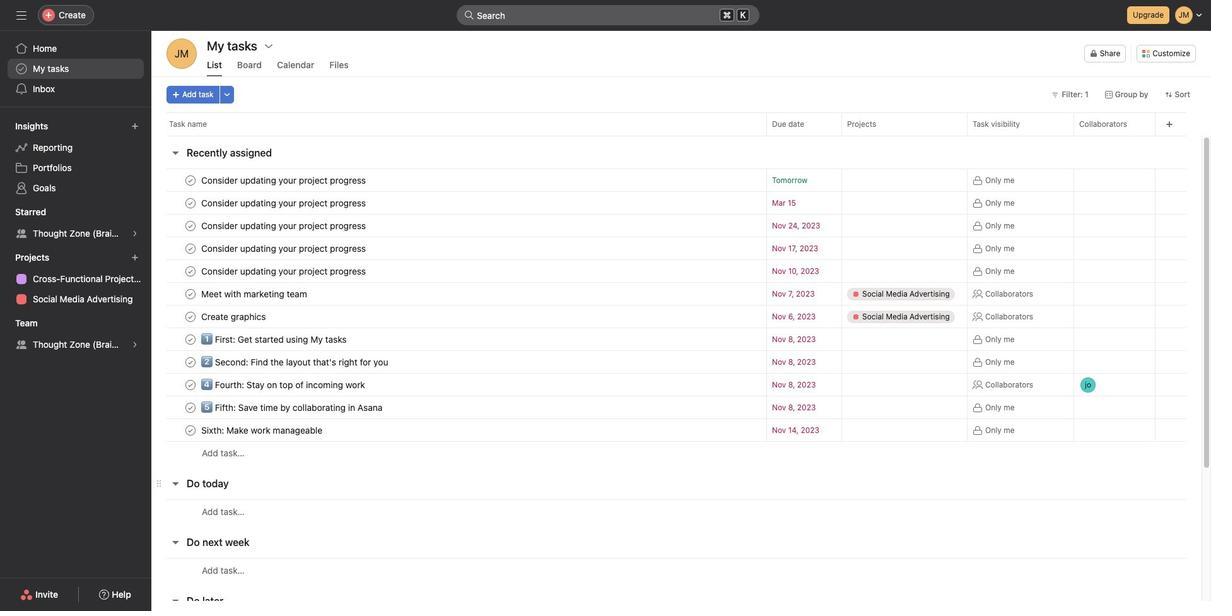 Task type: vqa. For each thing, say whether or not it's contained in the screenshot.
owner
no



Task type: describe. For each thing, give the bounding box(es) containing it.
task name text field for mark complete checkbox in the "sixth: make work manageable" cell
[[199, 424, 326, 437]]

mark complete checkbox for linked projects for sixth: make work manageable cell
[[183, 423, 198, 438]]

4️⃣ fourth: stay on top of incoming work cell
[[151, 373, 767, 396]]

more actions image
[[223, 91, 231, 98]]

4 linked projects for consider updating your project progress cell from the top
[[842, 237, 968, 260]]

mark complete image for 1️⃣ first: get started using my tasks cell on the bottom
[[183, 332, 198, 347]]

projects element
[[0, 246, 151, 312]]

1 collapse task list for this group image from the top
[[170, 148, 181, 158]]

linked projects for 4️⃣ fourth: stay on top of incoming work cell
[[842, 373, 968, 396]]

3 collapse task list for this group image from the top
[[170, 596, 181, 606]]

teams element
[[0, 312, 151, 357]]

show options image
[[264, 41, 274, 51]]

mark complete checkbox for 4th linked projects for consider updating your project progress "cell" from the bottom of the header recently assigned tree grid
[[183, 195, 198, 211]]

1 mark complete image from the top
[[183, 173, 198, 188]]

mark complete checkbox for meet with marketing team cell
[[183, 286, 198, 301]]

mark complete image for mark complete checkbox related to fifth linked projects for consider updating your project progress "cell" from the top
[[183, 264, 198, 279]]

task name text field for 6th mark complete option from the bottom
[[199, 242, 370, 255]]

mark complete image for 2️⃣ second: find the layout that's right for you cell
[[183, 354, 198, 370]]

task name text field for mark complete option inside the 2️⃣ second: find the layout that's right for you cell
[[199, 356, 392, 368]]

mark complete image for "create graphics" cell
[[183, 309, 198, 324]]

task name text field for mark complete option inside meet with marketing team cell
[[199, 288, 311, 300]]

mark complete checkbox for fifth linked projects for consider updating your project progress "cell" from the bottom
[[183, 173, 198, 188]]

mark complete image for mark complete checkbox within 4️⃣ fourth: stay on top of incoming work cell
[[183, 377, 198, 392]]

1 linked projects for consider updating your project progress cell from the top
[[842, 169, 968, 192]]

2 collapse task list for this group image from the top
[[170, 537, 181, 547]]

global element
[[0, 31, 151, 107]]

task name text field for mark complete checkbox related to fifth linked projects for consider updating your project progress "cell" from the top
[[199, 265, 370, 277]]

task name text field for mark complete checkbox within 4️⃣ fourth: stay on top of incoming work cell
[[199, 378, 369, 391]]

task name text field for mark complete option within the "5️⃣ fifth: save time by collaborating in asana" cell
[[199, 401, 387, 414]]

linked projects for 1️⃣ first: get started using my tasks cell
[[842, 328, 968, 351]]

new project or portfolio image
[[131, 254, 139, 261]]

1️⃣ first: get started using my tasks cell
[[151, 328, 767, 351]]

see details, thought zone (brainstorm space) image
[[131, 341, 139, 348]]

task name text field for mark complete option within the "create graphics" cell
[[199, 310, 270, 323]]

create graphics cell
[[151, 305, 767, 328]]

consider updating your project progress cell for 4th linked projects for consider updating your project progress "cell" from the bottom of the header recently assigned tree grid
[[151, 191, 767, 215]]

view profile settings image
[[167, 39, 197, 69]]

consider updating your project progress cell for fifth linked projects for consider updating your project progress "cell" from the top
[[151, 259, 767, 283]]

5 linked projects for consider updating your project progress cell from the top
[[842, 259, 968, 283]]

mark complete image for mark complete checkbox associated with 4th linked projects for consider updating your project progress "cell" from the bottom of the header recently assigned tree grid
[[183, 195, 198, 211]]

linked projects for 2️⃣ second: find the layout that's right for you cell
[[842, 350, 968, 374]]

hide sidebar image
[[16, 10, 27, 20]]

see details, thought zone (brainstorm space) image
[[131, 230, 139, 237]]

new insights image
[[131, 122, 139, 130]]

mark complete checkbox for fifth linked projects for consider updating your project progress "cell" from the top
[[183, 264, 198, 279]]



Task type: locate. For each thing, give the bounding box(es) containing it.
6 mark complete checkbox from the top
[[183, 423, 198, 438]]

1 mark complete checkbox from the top
[[183, 241, 198, 256]]

5 mark complete checkbox from the top
[[183, 377, 198, 392]]

add field image
[[1167, 121, 1174, 128]]

3 task name text field from the top
[[199, 288, 311, 300]]

mark complete checkbox inside meet with marketing team cell
[[183, 286, 198, 301]]

3 mark complete checkbox from the top
[[183, 309, 198, 324]]

5 mark complete image from the top
[[183, 400, 198, 415]]

1 consider updating your project progress cell from the top
[[151, 169, 767, 192]]

header recently assigned tree grid
[[151, 169, 1203, 465]]

task name text field inside the "sixth: make work manageable" cell
[[199, 424, 326, 437]]

task name text field inside 2️⃣ second: find the layout that's right for you cell
[[199, 356, 392, 368]]

1 mark complete image from the top
[[183, 195, 198, 211]]

consider updating your project progress cell for fifth linked projects for consider updating your project progress "cell" from the bottom
[[151, 169, 767, 192]]

1 vertical spatial collapse task list for this group image
[[170, 537, 181, 547]]

mark complete checkbox for linked projects for 4️⃣ fourth: stay on top of incoming work 'cell'
[[183, 377, 198, 392]]

task name text field for mark complete checkbox associated with 4th linked projects for consider updating your project progress "cell" from the bottom of the header recently assigned tree grid
[[199, 197, 370, 209]]

Search tasks, projects, and more text field
[[457, 5, 760, 25]]

mark complete image inside "5️⃣ fifth: save time by collaborating in asana" cell
[[183, 400, 198, 415]]

mark complete checkbox inside "create graphics" cell
[[183, 309, 198, 324]]

1 task name text field from the top
[[199, 197, 370, 209]]

meet with marketing team cell
[[151, 282, 767, 306]]

linked projects for 5️⃣ fifth: save time by collaborating in asana cell
[[842, 396, 968, 419]]

mark complete checkbox inside the "sixth: make work manageable" cell
[[183, 423, 198, 438]]

mark complete image inside 2️⃣ second: find the layout that's right for you cell
[[183, 354, 198, 370]]

mark complete checkbox inside 1️⃣ first: get started using my tasks cell
[[183, 332, 198, 347]]

mark complete checkbox inside "5️⃣ fifth: save time by collaborating in asana" cell
[[183, 400, 198, 415]]

mark complete checkbox for 2️⃣ second: find the layout that's right for you cell
[[183, 354, 198, 370]]

6 task name text field from the top
[[199, 356, 392, 368]]

4 mark complete image from the top
[[183, 264, 198, 279]]

consider updating your project progress cell
[[151, 169, 767, 192], [151, 191, 767, 215], [151, 214, 767, 237], [151, 237, 767, 260], [151, 259, 767, 283]]

Task name text field
[[199, 197, 370, 209], [199, 242, 370, 255], [199, 288, 311, 300], [199, 310, 270, 323], [199, 333, 351, 346], [199, 356, 392, 368], [199, 378, 369, 391], [199, 424, 326, 437]]

None field
[[457, 5, 760, 25]]

2 mark complete image from the top
[[183, 218, 198, 233]]

5 mark complete image from the top
[[183, 286, 198, 301]]

mark complete image for the "sixth: make work manageable" cell
[[183, 423, 198, 438]]

3 mark complete checkbox from the top
[[183, 218, 198, 233]]

mark complete checkbox for "create graphics" cell
[[183, 309, 198, 324]]

linked projects for sixth: make work manageable cell
[[842, 419, 968, 442]]

task name text field inside 1️⃣ first: get started using my tasks cell
[[199, 333, 351, 346]]

6 mark complete image from the top
[[183, 377, 198, 392]]

linked projects for consider updating your project progress cell
[[842, 169, 968, 192], [842, 191, 968, 215], [842, 214, 968, 237], [842, 237, 968, 260], [842, 259, 968, 283]]

2 vertical spatial collapse task list for this group image
[[170, 596, 181, 606]]

prominent image
[[465, 10, 475, 20]]

mark complete checkbox inside 2️⃣ second: find the layout that's right for you cell
[[183, 354, 198, 370]]

6 mark complete checkbox from the top
[[183, 400, 198, 415]]

consider updating your project progress cell for third linked projects for consider updating your project progress "cell"
[[151, 214, 767, 237]]

5 mark complete checkbox from the top
[[183, 354, 198, 370]]

4 task name text field from the top
[[199, 310, 270, 323]]

2 mark complete image from the top
[[183, 309, 198, 324]]

mark complete image
[[183, 173, 198, 188], [183, 309, 198, 324], [183, 332, 198, 347], [183, 354, 198, 370], [183, 400, 198, 415], [183, 423, 198, 438]]

3 task name text field from the top
[[199, 265, 370, 277]]

1 task name text field from the top
[[199, 174, 370, 187]]

task name text field for mark complete option in 1️⃣ first: get started using my tasks cell
[[199, 333, 351, 346]]

2️⃣ second: find the layout that's right for you cell
[[151, 350, 767, 374]]

0 vertical spatial collapse task list for this group image
[[170, 148, 181, 158]]

insights element
[[0, 115, 151, 201]]

3 consider updating your project progress cell from the top
[[151, 214, 767, 237]]

task name text field inside "5️⃣ fifth: save time by collaborating in asana" cell
[[199, 401, 387, 414]]

4 consider updating your project progress cell from the top
[[151, 237, 767, 260]]

consider updating your project progress cell for second linked projects for consider updating your project progress "cell" from the bottom
[[151, 237, 767, 260]]

5 task name text field from the top
[[199, 333, 351, 346]]

5️⃣ fifth: save time by collaborating in asana cell
[[151, 396, 767, 419]]

sixth: make work manageable cell
[[151, 419, 767, 442]]

mark complete image for "5️⃣ fifth: save time by collaborating in asana" cell
[[183, 400, 198, 415]]

mark complete checkbox for 1️⃣ first: get started using my tasks cell on the bottom
[[183, 332, 198, 347]]

8 task name text field from the top
[[199, 424, 326, 437]]

task name text field for mark complete checkbox associated with third linked projects for consider updating your project progress "cell"
[[199, 219, 370, 232]]

mark complete image inside meet with marketing team cell
[[183, 286, 198, 301]]

1 mark complete checkbox from the top
[[183, 173, 198, 188]]

Mark complete checkbox
[[183, 173, 198, 188], [183, 195, 198, 211], [183, 218, 198, 233], [183, 264, 198, 279], [183, 377, 198, 392], [183, 423, 198, 438]]

collapse task list for this group image
[[170, 478, 181, 489]]

4 task name text field from the top
[[199, 401, 387, 414]]

mark complete image for mark complete checkbox associated with third linked projects for consider updating your project progress "cell"
[[183, 218, 198, 233]]

2 linked projects for consider updating your project progress cell from the top
[[842, 191, 968, 215]]

2 task name text field from the top
[[199, 242, 370, 255]]

3 linked projects for consider updating your project progress cell from the top
[[842, 214, 968, 237]]

2 mark complete checkbox from the top
[[183, 286, 198, 301]]

mark complete image inside 4️⃣ fourth: stay on top of incoming work cell
[[183, 377, 198, 392]]

mark complete image
[[183, 195, 198, 211], [183, 218, 198, 233], [183, 241, 198, 256], [183, 264, 198, 279], [183, 286, 198, 301], [183, 377, 198, 392]]

mark complete checkbox for "5️⃣ fifth: save time by collaborating in asana" cell
[[183, 400, 198, 415]]

mark complete image inside "create graphics" cell
[[183, 309, 198, 324]]

3 mark complete image from the top
[[183, 241, 198, 256]]

starred element
[[0, 201, 151, 246]]

task name text field inside meet with marketing team cell
[[199, 288, 311, 300]]

Task name text field
[[199, 174, 370, 187], [199, 219, 370, 232], [199, 265, 370, 277], [199, 401, 387, 414]]

task name text field for mark complete checkbox corresponding to fifth linked projects for consider updating your project progress "cell" from the bottom
[[199, 174, 370, 187]]

mark complete image inside 1️⃣ first: get started using my tasks cell
[[183, 332, 198, 347]]

2 mark complete checkbox from the top
[[183, 195, 198, 211]]

Mark complete checkbox
[[183, 241, 198, 256], [183, 286, 198, 301], [183, 309, 198, 324], [183, 332, 198, 347], [183, 354, 198, 370], [183, 400, 198, 415]]

4 mark complete image from the top
[[183, 354, 198, 370]]

mark complete checkbox inside 4️⃣ fourth: stay on top of incoming work cell
[[183, 377, 198, 392]]

7 task name text field from the top
[[199, 378, 369, 391]]

5 consider updating your project progress cell from the top
[[151, 259, 767, 283]]

2 consider updating your project progress cell from the top
[[151, 191, 767, 215]]

collapse task list for this group image
[[170, 148, 181, 158], [170, 537, 181, 547], [170, 596, 181, 606]]

4 mark complete checkbox from the top
[[183, 332, 198, 347]]

2 task name text field from the top
[[199, 219, 370, 232]]

row
[[151, 112, 1212, 136], [167, 135, 1187, 136], [151, 169, 1203, 192], [151, 191, 1203, 215], [151, 214, 1203, 237], [151, 237, 1203, 260], [151, 259, 1203, 283], [151, 282, 1203, 306], [151, 305, 1203, 328], [151, 328, 1203, 351], [151, 350, 1203, 374], [151, 372, 1203, 397], [151, 396, 1203, 419], [151, 419, 1203, 442], [151, 441, 1203, 465], [151, 499, 1203, 523], [151, 558, 1203, 582]]

mark complete checkbox for third linked projects for consider updating your project progress "cell"
[[183, 218, 198, 233]]

3 mark complete image from the top
[[183, 332, 198, 347]]

4 mark complete checkbox from the top
[[183, 264, 198, 279]]

task name text field inside 4️⃣ fourth: stay on top of incoming work cell
[[199, 378, 369, 391]]

6 mark complete image from the top
[[183, 423, 198, 438]]

task name text field inside "create graphics" cell
[[199, 310, 270, 323]]

mark complete image inside the "sixth: make work manageable" cell
[[183, 423, 198, 438]]



